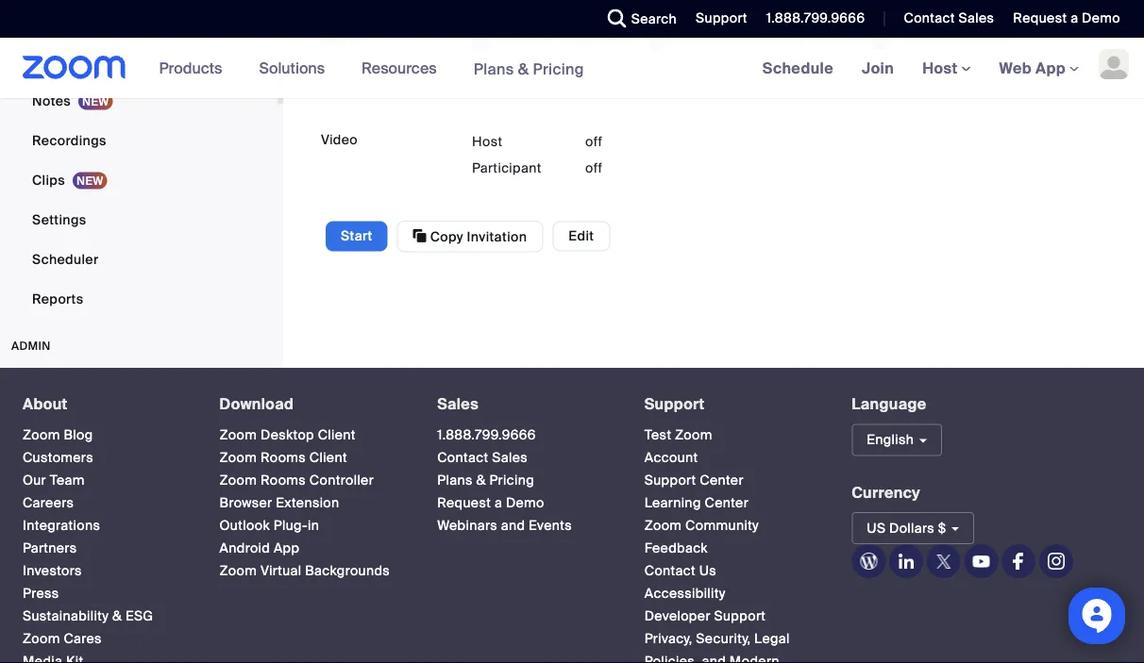 Task type: describe. For each thing, give the bounding box(es) containing it.
and inside test zoom account support center learning center zoom community feedback contact us accessibility developer support privacy, security, legal policies, and moder
[[702, 653, 726, 664]]

2 rooms from the top
[[261, 472, 306, 490]]

add to
[[321, 31, 363, 48]]

language
[[852, 395, 927, 414]]

integrations
[[23, 517, 100, 535]]

about
[[23, 395, 68, 414]]

esg
[[125, 608, 153, 625]]

english
[[867, 432, 914, 449]]

host button
[[922, 58, 971, 78]]

resources button
[[362, 38, 445, 98]]

test zoom account support center learning center zoom community feedback contact us accessibility developer support privacy, security, legal policies, and moder
[[644, 427, 806, 664]]

request inside the 1.888.799.9666 contact sales plans & pricing request a demo webinars and events
[[437, 495, 491, 512]]

edit button
[[552, 222, 610, 252]]

invitation
[[467, 228, 527, 246]]

0 horizontal spatial host
[[472, 133, 503, 150]]

investors
[[23, 563, 82, 580]]

outlook calendar (.ics) link
[[651, 24, 843, 55]]

app inside meetings navigation
[[1036, 58, 1066, 78]]

download
[[220, 395, 294, 414]]

whiteboards link
[[0, 42, 278, 80]]

btn image for yahoo calendar
[[871, 31, 890, 50]]

contact sales link down "1.888.799.9666" link
[[437, 449, 528, 467]]

banner containing products
[[0, 38, 1144, 100]]

account
[[644, 449, 698, 467]]

outlook inside zoom desktop client zoom rooms client zoom rooms controller browser extension outlook plug-in android app zoom virtual backgrounds
[[220, 517, 270, 535]]

settings link
[[0, 201, 278, 239]]

zoom cares link
[[23, 631, 102, 648]]

& inside zoom blog customers our team careers integrations partners investors press sustainability & esg zoom cares
[[112, 608, 122, 625]]

clips
[[32, 171, 65, 189]]

us
[[699, 563, 717, 580]]

contact us link
[[644, 563, 717, 580]]

sustainability
[[23, 608, 109, 625]]

0 vertical spatial sales
[[959, 9, 994, 27]]

join link
[[848, 38, 908, 98]]

zoom community link
[[644, 517, 759, 535]]

currency
[[852, 483, 920, 503]]

team
[[50, 472, 85, 490]]

support link up 'outlook calendar (.ics)'
[[696, 9, 747, 27]]

0 horizontal spatial sales
[[437, 395, 479, 414]]

video
[[321, 131, 358, 148]]

whiteboards
[[32, 52, 114, 70]]

off for host
[[585, 133, 603, 150]]

zoom desktop client zoom rooms client zoom rooms controller browser extension outlook plug-in android app zoom virtual backgrounds
[[220, 427, 390, 580]]

search
[[631, 10, 677, 27]]

start button
[[326, 222, 388, 252]]

1.888.799.9666 button up (.ics) at the top
[[766, 9, 865, 27]]

developer
[[644, 608, 711, 625]]

notes link
[[0, 82, 278, 120]]

calendar for google
[[556, 30, 623, 49]]

press
[[23, 585, 59, 603]]

request a demo
[[1013, 9, 1121, 27]]

accessibility
[[644, 585, 726, 603]]

download link
[[220, 395, 294, 414]]

android app link
[[220, 540, 300, 558]]

reports
[[32, 290, 83, 308]]

customers
[[23, 449, 93, 467]]

feedback button
[[644, 540, 708, 558]]

support down account
[[644, 472, 696, 490]]

us dollars $ button
[[852, 513, 974, 545]]

dollars
[[889, 520, 935, 537]]

pricing inside the 1.888.799.9666 contact sales plans & pricing request a demo webinars and events
[[489, 472, 534, 490]]

web app button
[[999, 58, 1079, 78]]

recordings link
[[0, 122, 278, 160]]

security,
[[696, 631, 751, 648]]

extension
[[276, 495, 339, 512]]

plans & pricing
[[474, 59, 584, 79]]

zoom desktop client link
[[220, 427, 356, 444]]

products button
[[159, 38, 231, 98]]

1 vertical spatial client
[[309, 449, 347, 467]]

join
[[862, 58, 894, 78]]

careers
[[23, 495, 74, 512]]

yahoo calendar link
[[871, 24, 1013, 55]]

support up 'outlook calendar (.ics)'
[[696, 9, 747, 27]]

pricing inside product information navigation
[[533, 59, 584, 79]]

zoom blog link
[[23, 427, 93, 444]]

a inside the 1.888.799.9666 contact sales plans & pricing request a demo webinars and events
[[495, 495, 502, 512]]

partners
[[23, 540, 77, 558]]

controller
[[309, 472, 374, 490]]

app inside zoom desktop client zoom rooms client zoom rooms controller browser extension outlook plug-in android app zoom virtual backgrounds
[[274, 540, 300, 558]]

about link
[[23, 395, 68, 414]]

yahoo calendar
[[894, 30, 1013, 49]]

desktop
[[261, 427, 314, 444]]

test
[[644, 427, 672, 444]]

zoom logo image
[[23, 56, 126, 79]]

btn image for google calendar
[[472, 31, 491, 50]]

scheduler link
[[0, 241, 278, 278]]

outlook calendar (.ics)
[[674, 30, 843, 49]]

(.ics)
[[809, 30, 843, 49]]



Task type: vqa. For each thing, say whether or not it's contained in the screenshot.
SEARCH
yes



Task type: locate. For each thing, give the bounding box(es) containing it.
btn image inside google calendar link
[[472, 31, 491, 50]]

contact up yahoo
[[904, 9, 955, 27]]

2 host element from the top
[[585, 158, 699, 177]]

admin
[[11, 339, 51, 354]]

host element for participant
[[585, 158, 699, 177]]

sustainability & esg link
[[23, 608, 153, 625]]

0 horizontal spatial plans
[[437, 472, 473, 490]]

1 vertical spatial request
[[437, 495, 491, 512]]

a up webinars and events link in the bottom of the page
[[495, 495, 502, 512]]

solutions button
[[259, 38, 333, 98]]

calendar down contact sales
[[947, 30, 1013, 49]]

1 calendar from the left
[[556, 30, 623, 49]]

2 off from the top
[[585, 159, 603, 176]]

1 vertical spatial center
[[705, 495, 749, 512]]

webinars
[[437, 517, 497, 535]]

2 horizontal spatial calendar
[[947, 30, 1013, 49]]

0 vertical spatial app
[[1036, 58, 1066, 78]]

settings
[[32, 211, 86, 228]]

&
[[518, 59, 529, 79], [476, 472, 486, 490], [112, 608, 122, 625]]

center up community
[[705, 495, 749, 512]]

press link
[[23, 585, 59, 603]]

1 vertical spatial and
[[702, 653, 726, 664]]

1 off from the top
[[585, 133, 603, 150]]

web
[[999, 58, 1032, 78]]

host down yahoo calendar link
[[922, 58, 962, 78]]

participant
[[472, 159, 542, 176]]

customers link
[[23, 449, 93, 467]]

demo up "profile picture"
[[1082, 9, 1121, 27]]

0 vertical spatial off
[[585, 133, 603, 150]]

demo up webinars and events link in the bottom of the page
[[506, 495, 544, 512]]

1 vertical spatial pricing
[[489, 472, 534, 490]]

calendar
[[556, 30, 623, 49], [739, 30, 805, 49], [947, 30, 1013, 49]]

center
[[700, 472, 744, 490], [705, 495, 749, 512]]

btn image down search
[[651, 31, 670, 50]]

& left esg
[[112, 608, 122, 625]]

host up participant
[[472, 133, 503, 150]]

0 horizontal spatial outlook
[[220, 517, 270, 535]]

support link right search
[[682, 0, 752, 38]]

learning
[[644, 495, 701, 512]]

sales
[[959, 9, 994, 27], [437, 395, 479, 414], [492, 449, 528, 467]]

host element
[[585, 132, 699, 151], [585, 158, 699, 177]]

0 vertical spatial request
[[1013, 9, 1067, 27]]

0 vertical spatial outlook
[[678, 30, 735, 49]]

1 horizontal spatial contact
[[644, 563, 696, 580]]

1 vertical spatial 1.888.799.9666
[[437, 427, 536, 444]]

and inside the 1.888.799.9666 contact sales plans & pricing request a demo webinars and events
[[501, 517, 525, 535]]

meetings navigation
[[748, 38, 1144, 100]]

investors link
[[23, 563, 82, 580]]

privacy,
[[644, 631, 692, 648]]

our team link
[[23, 472, 85, 490]]

events
[[529, 517, 572, 535]]

btn image
[[472, 31, 491, 50], [651, 31, 670, 50], [871, 31, 890, 50]]

support center link
[[644, 472, 744, 490]]

and down security,
[[702, 653, 726, 664]]

1 rooms from the top
[[261, 449, 306, 467]]

google calendar link
[[472, 24, 623, 55]]

integrations link
[[23, 517, 100, 535]]

0 vertical spatial a
[[1071, 9, 1078, 27]]

btn image up join
[[871, 31, 890, 50]]

0 vertical spatial host
[[922, 58, 962, 78]]

0 vertical spatial &
[[518, 59, 529, 79]]

& down "1.888.799.9666" link
[[476, 472, 486, 490]]

us dollars $
[[867, 520, 946, 537]]

demo inside the 1.888.799.9666 contact sales plans & pricing request a demo webinars and events
[[506, 495, 544, 512]]

1 horizontal spatial a
[[1071, 9, 1078, 27]]

feedback
[[644, 540, 708, 558]]

to
[[350, 31, 363, 48]]

2 calendar from the left
[[739, 30, 805, 49]]

clips link
[[0, 161, 278, 199]]

support up test zoom link
[[644, 395, 705, 414]]

zoom rooms client link
[[220, 449, 347, 467]]

pricing up webinars and events link in the bottom of the page
[[489, 472, 534, 490]]

a up the web app 'dropdown button'
[[1071, 9, 1078, 27]]

personal menu menu
[[0, 0, 278, 320]]

0 vertical spatial demo
[[1082, 9, 1121, 27]]

host inside meetings navigation
[[922, 58, 962, 78]]

reports link
[[0, 280, 278, 318]]

$
[[938, 520, 946, 537]]

contact inside contact sales link
[[904, 9, 955, 27]]

request
[[1013, 9, 1067, 27], [437, 495, 491, 512]]

0 horizontal spatial 1.888.799.9666
[[437, 427, 536, 444]]

1.888.799.9666
[[766, 9, 865, 27], [437, 427, 536, 444]]

0 horizontal spatial a
[[495, 495, 502, 512]]

0 horizontal spatial and
[[501, 517, 525, 535]]

plug-
[[273, 517, 308, 535]]

& inside the 1.888.799.9666 contact sales plans & pricing request a demo webinars and events
[[476, 472, 486, 490]]

support up security,
[[714, 608, 766, 625]]

support link up test zoom link
[[644, 395, 705, 414]]

2 vertical spatial sales
[[492, 449, 528, 467]]

product information navigation
[[145, 38, 598, 100]]

0 horizontal spatial contact
[[437, 449, 488, 467]]

0 horizontal spatial request
[[437, 495, 491, 512]]

& down google
[[518, 59, 529, 79]]

zoom blog customers our team careers integrations partners investors press sustainability & esg zoom cares
[[23, 427, 153, 648]]

app
[[1036, 58, 1066, 78], [274, 540, 300, 558]]

0 vertical spatial and
[[501, 517, 525, 535]]

contact down "feedback" on the bottom right of the page
[[644, 563, 696, 580]]

1 horizontal spatial plans
[[474, 59, 514, 79]]

contact sales link up yahoo calendar
[[904, 9, 994, 27]]

1 horizontal spatial host
[[922, 58, 962, 78]]

1 vertical spatial sales
[[437, 395, 479, 414]]

1.888.799.9666 inside button
[[766, 9, 865, 27]]

1.888.799.9666 up (.ics) at the top
[[766, 9, 865, 27]]

copy invitation button
[[397, 221, 543, 252]]

btn image inside outlook calendar (.ics) link
[[651, 31, 670, 50]]

1 vertical spatial off
[[585, 159, 603, 176]]

1 horizontal spatial and
[[702, 653, 726, 664]]

1 vertical spatial plans
[[437, 472, 473, 490]]

calendar right google
[[556, 30, 623, 49]]

btn image inside yahoo calendar link
[[871, 31, 890, 50]]

plans up webinars
[[437, 472, 473, 490]]

btn image for outlook calendar (.ics)
[[651, 31, 670, 50]]

resources
[[362, 58, 437, 78]]

1 vertical spatial a
[[495, 495, 502, 512]]

careers link
[[23, 495, 74, 512]]

request up the web app 'dropdown button'
[[1013, 9, 1067, 27]]

0 vertical spatial client
[[318, 427, 356, 444]]

1 vertical spatial rooms
[[261, 472, 306, 490]]

our
[[23, 472, 46, 490]]

and left events
[[501, 517, 525, 535]]

app down plug-
[[274, 540, 300, 558]]

and
[[501, 517, 525, 535], [702, 653, 726, 664]]

1 horizontal spatial app
[[1036, 58, 1066, 78]]

calendar up schedule
[[739, 30, 805, 49]]

host element for host
[[585, 132, 699, 151]]

2 horizontal spatial btn image
[[871, 31, 890, 50]]

2 vertical spatial &
[[112, 608, 122, 625]]

1.888.799.9666 for 1.888.799.9666 contact sales plans & pricing request a demo webinars and events
[[437, 427, 536, 444]]

rooms down the zoom rooms client link
[[261, 472, 306, 490]]

0 horizontal spatial app
[[274, 540, 300, 558]]

0 horizontal spatial &
[[112, 608, 122, 625]]

webinars and events link
[[437, 517, 572, 535]]

btn image left google
[[472, 31, 491, 50]]

off for participant
[[585, 159, 603, 176]]

request a demo link
[[999, 0, 1144, 38], [1013, 9, 1121, 27], [437, 495, 544, 512]]

contact sales link
[[890, 0, 999, 38], [904, 9, 994, 27], [437, 449, 528, 467]]

1 vertical spatial host element
[[585, 158, 699, 177]]

2 horizontal spatial sales
[[959, 9, 994, 27]]

a
[[1071, 9, 1078, 27], [495, 495, 502, 512]]

1 horizontal spatial sales
[[492, 449, 528, 467]]

1 vertical spatial demo
[[506, 495, 544, 512]]

browser
[[220, 495, 272, 512]]

2 horizontal spatial contact
[[904, 9, 955, 27]]

calendar for yahoo
[[947, 30, 1013, 49]]

google
[[499, 30, 552, 49]]

1 vertical spatial contact
[[437, 449, 488, 467]]

sales link
[[437, 395, 479, 414]]

developer support link
[[644, 608, 766, 625]]

contact
[[904, 9, 955, 27], [437, 449, 488, 467], [644, 563, 696, 580]]

sales up yahoo calendar
[[959, 9, 994, 27]]

sales down "1.888.799.9666" link
[[492, 449, 528, 467]]

1.888.799.9666 for 1.888.799.9666
[[766, 9, 865, 27]]

1.888.799.9666 link
[[437, 427, 536, 444]]

sales up "1.888.799.9666" link
[[437, 395, 479, 414]]

backgrounds
[[305, 563, 390, 580]]

start
[[341, 228, 372, 245]]

virtual
[[261, 563, 302, 580]]

0 horizontal spatial demo
[[506, 495, 544, 512]]

search button
[[594, 0, 682, 38]]

sales inside the 1.888.799.9666 contact sales plans & pricing request a demo webinars and events
[[492, 449, 528, 467]]

contact inside the 1.888.799.9666 contact sales plans & pricing request a demo webinars and events
[[437, 449, 488, 467]]

notes
[[32, 92, 71, 110]]

schedule link
[[748, 38, 848, 98]]

1 horizontal spatial demo
[[1082, 9, 1121, 27]]

1 horizontal spatial 1.888.799.9666
[[766, 9, 865, 27]]

0 vertical spatial plans
[[474, 59, 514, 79]]

0 vertical spatial 1.888.799.9666
[[766, 9, 865, 27]]

android
[[220, 540, 270, 558]]

policies,
[[644, 653, 698, 664]]

outlook inside add to 'element'
[[678, 30, 735, 49]]

1 horizontal spatial calendar
[[739, 30, 805, 49]]

3 btn image from the left
[[871, 31, 890, 50]]

add to element
[[472, 24, 1106, 74]]

3 calendar from the left
[[947, 30, 1013, 49]]

contact sales
[[904, 9, 994, 27]]

0 vertical spatial host element
[[585, 132, 699, 151]]

privacy, security, legal policies, and moder link
[[644, 631, 806, 664]]

rooms down desktop
[[261, 449, 306, 467]]

plans inside product information navigation
[[474, 59, 514, 79]]

blog
[[64, 427, 93, 444]]

browser extension link
[[220, 495, 339, 512]]

0 vertical spatial pricing
[[533, 59, 584, 79]]

1 horizontal spatial btn image
[[651, 31, 670, 50]]

1.888.799.9666 inside the 1.888.799.9666 contact sales plans & pricing request a demo webinars and events
[[437, 427, 536, 444]]

1 horizontal spatial &
[[476, 472, 486, 490]]

0 horizontal spatial calendar
[[556, 30, 623, 49]]

copy
[[430, 228, 463, 246]]

outlook plug-in link
[[220, 517, 319, 535]]

contact down "1.888.799.9666" link
[[437, 449, 488, 467]]

account link
[[644, 449, 698, 467]]

profile picture image
[[1099, 49, 1129, 79]]

pricing
[[533, 59, 584, 79], [489, 472, 534, 490]]

1 btn image from the left
[[472, 31, 491, 50]]

2 horizontal spatial &
[[518, 59, 529, 79]]

banner
[[0, 38, 1144, 100]]

pricing down google calendar
[[533, 59, 584, 79]]

1 horizontal spatial request
[[1013, 9, 1067, 27]]

application
[[472, 0, 1106, 6]]

1.888.799.9666 down sales link
[[437, 427, 536, 444]]

0 vertical spatial rooms
[[261, 449, 306, 467]]

plans down google
[[474, 59, 514, 79]]

learning center link
[[644, 495, 749, 512]]

request up webinars
[[437, 495, 491, 512]]

1 vertical spatial app
[[274, 540, 300, 558]]

1 vertical spatial host
[[472, 133, 503, 150]]

2 btn image from the left
[[651, 31, 670, 50]]

yahoo
[[898, 30, 943, 49]]

& inside product information navigation
[[518, 59, 529, 79]]

0 horizontal spatial btn image
[[472, 31, 491, 50]]

1 host element from the top
[[585, 132, 699, 151]]

side navigation navigation
[[0, 0, 283, 373]]

app right web
[[1036, 58, 1066, 78]]

contact inside test zoom account support center learning center zoom community feedback contact us accessibility developer support privacy, security, legal policies, and moder
[[644, 563, 696, 580]]

recordings
[[32, 132, 106, 149]]

english button
[[852, 424, 942, 457]]

center up the learning center link at the right of the page
[[700, 472, 744, 490]]

plans inside the 1.888.799.9666 contact sales plans & pricing request a demo webinars and events
[[437, 472, 473, 490]]

calendar for outlook
[[739, 30, 805, 49]]

1.888.799.9666 button up schedule
[[752, 0, 870, 38]]

copy invitation
[[427, 228, 527, 246]]

2 vertical spatial contact
[[644, 563, 696, 580]]

in
[[308, 517, 319, 535]]

edit
[[569, 228, 594, 245]]

1 vertical spatial &
[[476, 472, 486, 490]]

copy image
[[413, 227, 427, 244]]

0 vertical spatial contact
[[904, 9, 955, 27]]

1 vertical spatial outlook
[[220, 517, 270, 535]]

0 vertical spatial center
[[700, 472, 744, 490]]

web app
[[999, 58, 1066, 78]]

contact sales link up "host" dropdown button
[[890, 0, 999, 38]]

1 horizontal spatial outlook
[[678, 30, 735, 49]]



